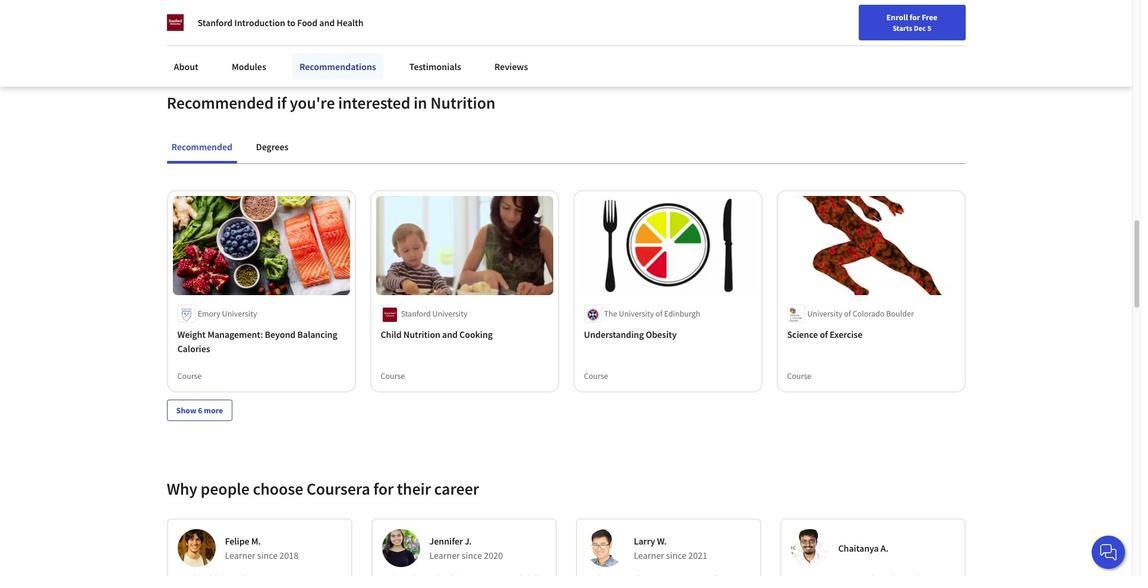 Task type: vqa. For each thing, say whether or not it's contained in the screenshot.
and to the top
yes



Task type: describe. For each thing, give the bounding box(es) containing it.
show 6 more button
[[167, 400, 233, 422]]

management:
[[208, 329, 263, 341]]

recommendations
[[300, 61, 376, 73]]

since for w.
[[666, 550, 687, 562]]

choose
[[253, 479, 303, 500]]

of for university of colorado boulder
[[844, 309, 851, 320]]

enroll for free starts dec 5
[[887, 12, 938, 33]]

learner for felipe
[[225, 550, 255, 562]]

health
[[337, 17, 364, 29]]

child
[[381, 329, 402, 341]]

interested
[[338, 92, 411, 113]]

free
[[922, 12, 938, 23]]

chat with us image
[[1099, 543, 1118, 562]]

felipe
[[225, 536, 249, 548]]

colorado
[[853, 309, 885, 320]]

starts
[[893, 23, 913, 33]]

calories
[[177, 343, 210, 355]]

jennifer j. learner since 2020
[[430, 536, 503, 562]]

enroll
[[887, 12, 908, 23]]

recommendations link
[[292, 54, 383, 80]]

for inside enroll for free starts dec 5
[[910, 12, 921, 23]]

exercise
[[830, 329, 863, 341]]

larry w. learner since 2021
[[634, 536, 708, 562]]

child nutrition and cooking link
[[381, 328, 549, 342]]

course for child nutrition and cooking
[[381, 371, 405, 382]]

felipe m. learner since 2018
[[225, 536, 299, 562]]

understanding
[[584, 329, 644, 341]]

stanford university image
[[167, 14, 183, 31]]

reviews
[[495, 61, 528, 73]]

edinburgh
[[665, 309, 701, 320]]

0 vertical spatial and
[[319, 17, 335, 29]]

university for nutrition
[[433, 309, 468, 320]]

why
[[167, 479, 197, 500]]

course for science of exercise
[[788, 371, 812, 382]]

learner for larry
[[634, 550, 665, 562]]

the university of edinburgh
[[604, 309, 701, 320]]

testimonials link
[[402, 54, 469, 80]]

dec
[[914, 23, 926, 33]]

about link
[[167, 54, 206, 80]]

m.
[[251, 536, 261, 548]]

recommended if you're interested in nutrition
[[167, 92, 496, 113]]

stanford university
[[401, 309, 468, 320]]

people
[[201, 479, 250, 500]]

recommended button
[[167, 132, 237, 161]]

recommendation tabs tab list
[[167, 132, 966, 163]]

2020
[[484, 550, 503, 562]]

testimonials
[[410, 61, 461, 73]]

degrees
[[256, 141, 289, 153]]

modules
[[232, 61, 266, 73]]

to
[[287, 17, 296, 29]]

chaitanya
[[839, 543, 879, 555]]

science of exercise
[[788, 329, 863, 341]]

food
[[297, 17, 318, 29]]

coursera
[[307, 479, 370, 500]]

course for understanding obesity
[[584, 371, 608, 382]]

recommended for recommended if you're interested in nutrition
[[167, 92, 274, 113]]

chaitanya a.
[[839, 543, 889, 555]]

english button
[[883, 0, 955, 39]]

a.
[[881, 543, 889, 555]]

shopping cart: 1 item image
[[855, 9, 877, 28]]

why people choose coursera for their career
[[167, 479, 479, 500]]



Task type: locate. For each thing, give the bounding box(es) containing it.
2 horizontal spatial since
[[666, 550, 687, 562]]

learner down felipe
[[225, 550, 255, 562]]

None search field
[[169, 7, 455, 31]]

1 vertical spatial stanford
[[401, 309, 431, 320]]

0 horizontal spatial for
[[374, 479, 394, 500]]

1 horizontal spatial and
[[442, 329, 458, 341]]

learner inside jennifer j. learner since 2020
[[430, 550, 460, 562]]

show 6 more
[[176, 406, 223, 416]]

0 horizontal spatial stanford
[[198, 17, 233, 29]]

university up understanding obesity
[[619, 309, 654, 320]]

nutrition
[[431, 92, 496, 113], [404, 329, 441, 341]]

more
[[204, 406, 223, 416]]

of up 'exercise'
[[844, 309, 851, 320]]

weight management: beyond balancing calories
[[177, 329, 338, 355]]

learner
[[225, 550, 255, 562], [430, 550, 460, 562], [634, 550, 665, 562]]

understanding obesity link
[[584, 328, 752, 342]]

for left their
[[374, 479, 394, 500]]

j.
[[465, 536, 472, 548]]

since for j.
[[462, 550, 482, 562]]

3 since from the left
[[666, 550, 687, 562]]

recommended inside button
[[172, 141, 232, 153]]

cooking
[[460, 329, 493, 341]]

learner inside felipe m. learner since 2018
[[225, 550, 255, 562]]

nutrition right the in
[[431, 92, 496, 113]]

degrees button
[[251, 132, 293, 161]]

0 horizontal spatial learner
[[225, 550, 255, 562]]

balancing
[[297, 329, 338, 341]]

0 horizontal spatial of
[[656, 309, 663, 320]]

course down understanding
[[584, 371, 608, 382]]

learner for jennifer
[[430, 550, 460, 562]]

since down m.
[[257, 550, 278, 562]]

course down child
[[381, 371, 405, 382]]

stanford up 'child nutrition and cooking' at the left bottom of the page
[[401, 309, 431, 320]]

weight management: beyond balancing calories link
[[177, 328, 345, 356]]

since inside larry w. learner since 2021
[[666, 550, 687, 562]]

nutrition inside 'link'
[[404, 329, 441, 341]]

since inside jennifer j. learner since 2020
[[462, 550, 482, 562]]

1 vertical spatial for
[[374, 479, 394, 500]]

stanford
[[198, 17, 233, 29], [401, 309, 431, 320]]

in
[[414, 92, 427, 113]]

w.
[[657, 536, 667, 548]]

university up science of exercise
[[808, 309, 843, 320]]

6
[[198, 406, 202, 416]]

0 horizontal spatial and
[[319, 17, 335, 29]]

of up obesity
[[656, 309, 663, 320]]

course down science
[[788, 371, 812, 382]]

2 horizontal spatial learner
[[634, 550, 665, 562]]

3 learner from the left
[[634, 550, 665, 562]]

since inside felipe m. learner since 2018
[[257, 550, 278, 562]]

2 horizontal spatial of
[[844, 309, 851, 320]]

since for m.
[[257, 550, 278, 562]]

course down "calories"
[[177, 371, 202, 382]]

2 since from the left
[[462, 550, 482, 562]]

stanford for stanford introduction to food and health
[[198, 17, 233, 29]]

university of colorado boulder
[[808, 309, 914, 320]]

boulder
[[887, 309, 914, 320]]

introduction
[[234, 17, 285, 29]]

if
[[277, 92, 287, 113]]

0 vertical spatial stanford
[[198, 17, 233, 29]]

1 horizontal spatial since
[[462, 550, 482, 562]]

stanford introduction to food and health
[[198, 17, 364, 29]]

1 vertical spatial recommended
[[172, 141, 232, 153]]

reviews link
[[488, 54, 535, 80]]

3 university from the left
[[619, 309, 654, 320]]

for up dec
[[910, 12, 921, 23]]

1 horizontal spatial stanford
[[401, 309, 431, 320]]

2018
[[280, 550, 299, 562]]

obesity
[[646, 329, 677, 341]]

2 course from the left
[[381, 371, 405, 382]]

jennifer
[[430, 536, 463, 548]]

recommended
[[167, 92, 274, 113], [172, 141, 232, 153]]

career
[[434, 479, 479, 500]]

university for management:
[[222, 309, 257, 320]]

1 vertical spatial and
[[442, 329, 458, 341]]

nutrition down stanford university
[[404, 329, 441, 341]]

university for obesity
[[619, 309, 654, 320]]

2 learner from the left
[[430, 550, 460, 562]]

of right science
[[820, 329, 828, 341]]

larry
[[634, 536, 655, 548]]

you're
[[290, 92, 335, 113]]

5
[[928, 23, 932, 33]]

1 since from the left
[[257, 550, 278, 562]]

1 vertical spatial nutrition
[[404, 329, 441, 341]]

learner down jennifer
[[430, 550, 460, 562]]

and down stanford university
[[442, 329, 458, 341]]

for
[[910, 12, 921, 23], [374, 479, 394, 500]]

2 university from the left
[[433, 309, 468, 320]]

stanford right the stanford university icon
[[198, 17, 233, 29]]

0 vertical spatial nutrition
[[431, 92, 496, 113]]

beyond
[[265, 329, 296, 341]]

1 course from the left
[[177, 371, 202, 382]]

2021
[[689, 550, 708, 562]]

the
[[604, 309, 618, 320]]

emory university
[[198, 309, 257, 320]]

course
[[177, 371, 202, 382], [381, 371, 405, 382], [584, 371, 608, 382], [788, 371, 812, 382]]

1 learner from the left
[[225, 550, 255, 562]]

learner down larry
[[634, 550, 665, 562]]

university
[[222, 309, 257, 320], [433, 309, 468, 320], [619, 309, 654, 320], [808, 309, 843, 320]]

weight
[[177, 329, 206, 341]]

english
[[905, 13, 934, 25]]

0 vertical spatial for
[[910, 12, 921, 23]]

university up 'child nutrition and cooking' at the left bottom of the page
[[433, 309, 468, 320]]

0 horizontal spatial since
[[257, 550, 278, 562]]

science
[[788, 329, 818, 341]]

stanford for stanford university
[[401, 309, 431, 320]]

about
[[174, 61, 199, 73]]

since down j.
[[462, 550, 482, 562]]

1 horizontal spatial for
[[910, 12, 921, 23]]

collection element
[[160, 164, 973, 441]]

emory
[[198, 309, 220, 320]]

since
[[257, 550, 278, 562], [462, 550, 482, 562], [666, 550, 687, 562]]

course for weight management: beyond balancing calories
[[177, 371, 202, 382]]

of for science of exercise
[[820, 329, 828, 341]]

university up management:
[[222, 309, 257, 320]]

and right food
[[319, 17, 335, 29]]

and
[[319, 17, 335, 29], [442, 329, 458, 341]]

stanford inside the collection element
[[401, 309, 431, 320]]

1 horizontal spatial of
[[820, 329, 828, 341]]

1 horizontal spatial learner
[[430, 550, 460, 562]]

4 course from the left
[[788, 371, 812, 382]]

modules link
[[225, 54, 273, 80]]

and inside 'link'
[[442, 329, 458, 341]]

their
[[397, 479, 431, 500]]

4 university from the left
[[808, 309, 843, 320]]

learner inside larry w. learner since 2021
[[634, 550, 665, 562]]

of
[[656, 309, 663, 320], [844, 309, 851, 320], [820, 329, 828, 341]]

show
[[176, 406, 196, 416]]

3 course from the left
[[584, 371, 608, 382]]

0 vertical spatial recommended
[[167, 92, 274, 113]]

understanding obesity
[[584, 329, 677, 341]]

child nutrition and cooking
[[381, 329, 493, 341]]

1 university from the left
[[222, 309, 257, 320]]

recommended for recommended
[[172, 141, 232, 153]]

since down w.
[[666, 550, 687, 562]]

science of exercise link
[[788, 328, 955, 342]]



